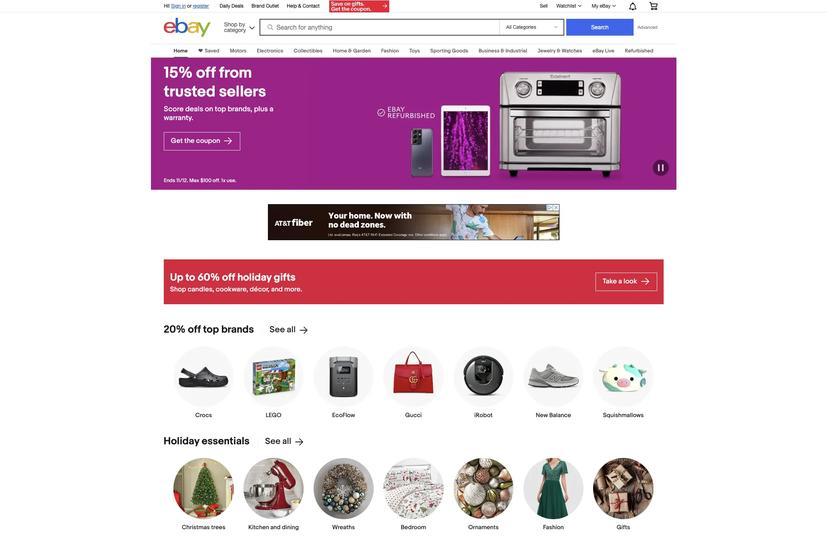 Task type: describe. For each thing, give the bounding box(es) containing it.
watchlist link
[[552, 1, 585, 11]]

0 horizontal spatial fashion
[[381, 48, 399, 54]]

use.
[[227, 177, 236, 184]]

help & contact link
[[287, 2, 320, 11]]

Search for anything text field
[[261, 20, 498, 35]]

sell
[[540, 3, 548, 9]]

20% off top brands link
[[164, 324, 254, 336]]

1 vertical spatial fashion
[[543, 524, 564, 532]]

up
[[170, 272, 183, 284]]

kitchen and dining link
[[243, 458, 304, 532]]

account navigation
[[160, 0, 664, 14]]

look
[[624, 278, 637, 286]]

ecoflow link
[[313, 346, 374, 420]]

new
[[536, 412, 548, 420]]

holiday essentials link
[[164, 436, 250, 448]]

hi!
[[164, 3, 170, 9]]

shop inside up to 60% off holiday gifts shop candles, cookware, décor, and more.
[[170, 286, 186, 294]]

get the coupon link
[[164, 132, 240, 151]]

ornaments
[[468, 524, 499, 532]]

take a look
[[603, 278, 639, 286]]

jewelry & watches link
[[538, 48, 582, 54]]

the
[[184, 137, 195, 145]]

& for industrial
[[501, 48, 505, 54]]

deals
[[232, 3, 244, 9]]

take a look link
[[596, 273, 657, 291]]

squishmallows link
[[593, 346, 654, 420]]

brand outlet link
[[252, 2, 279, 11]]

help & contact
[[287, 3, 320, 9]]

contact
[[303, 3, 320, 9]]

help
[[287, 3, 297, 9]]

electronics link
[[257, 48, 283, 54]]

a inside the 15% off from trusted sellers score deals on top brands, plus a warranty.
[[269, 105, 273, 114]]

crocs
[[195, 412, 212, 420]]

1x
[[221, 177, 225, 184]]

holiday
[[237, 272, 272, 284]]

get the coupon image
[[329, 0, 389, 12]]

15% off from trusted sellers score deals on top brands, plus a warranty.
[[164, 64, 273, 122]]

jewelry
[[538, 48, 556, 54]]

get
[[171, 137, 183, 145]]

collectibles
[[294, 48, 323, 54]]

my
[[592, 3, 599, 9]]

toys
[[410, 48, 420, 54]]

shop by category banner
[[160, 0, 664, 39]]

holiday essentials
[[164, 436, 250, 448]]

daily deals link
[[220, 2, 244, 11]]

register
[[193, 3, 209, 9]]

see all for holiday essentials
[[265, 437, 291, 447]]

my ebay
[[592, 3, 611, 9]]

shop by category button
[[221, 18, 257, 35]]

see all for 20% off top brands
[[270, 325, 296, 335]]

and inside up to 60% off holiday gifts shop candles, cookware, décor, and more.
[[271, 286, 283, 294]]

60%
[[197, 272, 220, 284]]

all for holiday essentials
[[282, 437, 291, 447]]

new balance
[[536, 412, 571, 420]]

balance
[[549, 412, 571, 420]]

christmas trees
[[182, 524, 226, 532]]

11/12.
[[176, 177, 188, 184]]

more.
[[284, 286, 302, 294]]

gifts
[[617, 524, 630, 532]]

advanced
[[638, 25, 658, 30]]

20% off top brands
[[164, 324, 254, 336]]

home for home & garden
[[333, 48, 347, 54]]

off inside up to 60% off holiday gifts shop candles, cookware, décor, and more.
[[222, 272, 235, 284]]

ecoflow
[[332, 412, 355, 420]]

register link
[[193, 3, 209, 9]]

shop by category
[[224, 21, 246, 33]]

sell link
[[536, 3, 551, 9]]

up to 60% off holiday gifts link
[[170, 271, 589, 285]]

new balance link
[[523, 346, 584, 420]]

sporting goods link
[[431, 48, 468, 54]]

trusted
[[164, 82, 215, 101]]

watchlist
[[557, 3, 576, 9]]

industrial
[[506, 48, 527, 54]]

1 vertical spatial top
[[203, 324, 219, 336]]

15%
[[164, 64, 193, 83]]

1 vertical spatial ebay
[[593, 48, 604, 54]]

cookware,
[[216, 286, 248, 294]]

ebay live
[[593, 48, 615, 54]]

my ebay link
[[588, 1, 620, 11]]

bedroom
[[401, 524, 426, 532]]

candles,
[[188, 286, 214, 294]]

business & industrial link
[[479, 48, 527, 54]]

brands
[[221, 324, 254, 336]]

none submit inside shop by category banner
[[567, 19, 634, 36]]

home & garden link
[[333, 48, 371, 54]]



Task type: locate. For each thing, give the bounding box(es) containing it.
ebay
[[600, 3, 611, 9], [593, 48, 604, 54]]

sporting
[[431, 48, 451, 54]]

0 vertical spatial see all
[[270, 325, 296, 335]]

& for contact
[[298, 3, 301, 9]]

watches
[[562, 48, 582, 54]]

0 vertical spatial fashion
[[381, 48, 399, 54]]

0 horizontal spatial home
[[174, 48, 188, 54]]

irobot
[[475, 412, 493, 420]]

crocs link
[[173, 346, 234, 420]]

wreaths
[[332, 524, 355, 532]]

see all link for holiday essentials
[[258, 437, 304, 447]]

1 vertical spatial see all
[[265, 437, 291, 447]]

ebay inside 'link'
[[600, 3, 611, 9]]

ornaments link
[[453, 458, 514, 532]]

0 vertical spatial shop
[[224, 21, 237, 27]]

category
[[224, 27, 246, 33]]

warranty.
[[164, 114, 193, 122]]

dining
[[282, 524, 299, 532]]

sign
[[171, 3, 181, 9]]

shop down up
[[170, 286, 186, 294]]

top left brands
[[203, 324, 219, 336]]

0 vertical spatial all
[[287, 325, 296, 335]]

sellers
[[219, 82, 266, 101]]

a right plus
[[269, 105, 273, 114]]

see right brands
[[270, 325, 285, 335]]

0 horizontal spatial a
[[269, 105, 273, 114]]

or
[[187, 3, 192, 9]]

0 vertical spatial and
[[271, 286, 283, 294]]

hi! sign in or register
[[164, 3, 209, 9]]

sign in link
[[171, 3, 186, 9]]

business & industrial
[[479, 48, 527, 54]]

see for holiday essentials
[[265, 437, 281, 447]]

top inside the 15% off from trusted sellers score deals on top brands, plus a warranty.
[[215, 105, 226, 114]]

2 home from the left
[[333, 48, 347, 54]]

to
[[186, 272, 195, 284]]

1 vertical spatial see all link
[[258, 437, 304, 447]]

1 home from the left
[[174, 48, 188, 54]]

off.
[[212, 177, 220, 184]]

see
[[270, 325, 285, 335], [265, 437, 281, 447]]

your shopping cart image
[[649, 2, 658, 10]]

1 horizontal spatial fashion link
[[523, 458, 584, 532]]

and down the gifts
[[271, 286, 283, 294]]

collectibles link
[[294, 48, 323, 54]]

christmas
[[182, 524, 210, 532]]

see down lego
[[265, 437, 281, 447]]

1 vertical spatial fashion link
[[523, 458, 584, 532]]

max
[[189, 177, 199, 184]]

fashion link
[[381, 48, 399, 54], [523, 458, 584, 532]]

shop left by
[[224, 21, 237, 27]]

toys link
[[410, 48, 420, 54]]

1 vertical spatial and
[[270, 524, 281, 532]]

daily
[[220, 3, 230, 9]]

0 horizontal spatial shop
[[170, 286, 186, 294]]

gifts link
[[593, 458, 654, 532]]

deals
[[185, 105, 203, 114]]

saved
[[205, 48, 220, 54]]

1 vertical spatial all
[[282, 437, 291, 447]]

off for trusted
[[196, 64, 215, 83]]

live
[[605, 48, 615, 54]]

&
[[298, 3, 301, 9], [348, 48, 352, 54], [501, 48, 505, 54], [557, 48, 561, 54]]

wreaths link
[[313, 458, 374, 532]]

& right jewelry
[[557, 48, 561, 54]]

jewelry & watches
[[538, 48, 582, 54]]

0 horizontal spatial fashion link
[[381, 48, 399, 54]]

get the coupon
[[171, 137, 222, 145]]

& for watches
[[557, 48, 561, 54]]

None submit
[[567, 19, 634, 36]]

lego
[[266, 412, 282, 420]]

1 horizontal spatial shop
[[224, 21, 237, 27]]

take
[[603, 278, 617, 286]]

$100
[[200, 177, 211, 184]]

& right business
[[501, 48, 505, 54]]

in
[[182, 3, 186, 9]]

off for brands
[[188, 324, 201, 336]]

off right 20%
[[188, 324, 201, 336]]

0 vertical spatial see all link
[[262, 325, 309, 335]]

gifts
[[274, 272, 296, 284]]

a
[[269, 105, 273, 114], [619, 278, 622, 286]]

top
[[215, 105, 226, 114], [203, 324, 219, 336]]

brand outlet
[[252, 3, 279, 9]]

kitchen
[[248, 524, 269, 532]]

& right "help"
[[298, 3, 301, 9]]

see all link for 20% off top brands
[[262, 325, 309, 335]]

15% off from trusted sellers link
[[164, 64, 297, 102]]

off down saved link
[[196, 64, 215, 83]]

brand
[[252, 3, 265, 9]]

motors link
[[230, 48, 247, 54]]

a left the look
[[619, 278, 622, 286]]

1 vertical spatial a
[[619, 278, 622, 286]]

all for 20% off top brands
[[287, 325, 296, 335]]

daily deals
[[220, 3, 244, 9]]

& for garden
[[348, 48, 352, 54]]

brands,
[[228, 105, 252, 114]]

top right on
[[215, 105, 226, 114]]

goods
[[452, 48, 468, 54]]

ebay right my
[[600, 3, 611, 9]]

christmas trees link
[[173, 458, 234, 532]]

ends
[[164, 177, 175, 184]]

see all link
[[262, 325, 309, 335], [258, 437, 304, 447]]

off up cookware,
[[222, 272, 235, 284]]

from
[[219, 64, 252, 83]]

1 horizontal spatial fashion
[[543, 524, 564, 532]]

home up 15%
[[174, 48, 188, 54]]

& left garden
[[348, 48, 352, 54]]

coupon
[[196, 137, 220, 145]]

lego link
[[243, 346, 304, 420]]

1 vertical spatial see
[[265, 437, 281, 447]]

1 vertical spatial shop
[[170, 286, 186, 294]]

see all
[[270, 325, 296, 335], [265, 437, 291, 447]]

refurbished link
[[625, 48, 654, 54]]

irobot link
[[453, 346, 514, 420]]

ebay live link
[[593, 48, 615, 54]]

saved link
[[203, 48, 220, 54]]

0 vertical spatial off
[[196, 64, 215, 83]]

shop inside "shop by category"
[[224, 21, 237, 27]]

plus
[[254, 105, 268, 114]]

1 horizontal spatial home
[[333, 48, 347, 54]]

advertisement region
[[268, 204, 560, 240]]

& inside account navigation
[[298, 3, 301, 9]]

home & garden
[[333, 48, 371, 54]]

and left dining
[[270, 524, 281, 532]]

see for 20% off top brands
[[270, 325, 285, 335]]

ebay left the live
[[593, 48, 604, 54]]

1 horizontal spatial a
[[619, 278, 622, 286]]

home for home
[[174, 48, 188, 54]]

gucci link
[[383, 346, 444, 420]]

0 vertical spatial top
[[215, 105, 226, 114]]

0 vertical spatial ebay
[[600, 3, 611, 9]]

refurbished
[[625, 48, 654, 54]]

0 vertical spatial see
[[270, 325, 285, 335]]

2 vertical spatial off
[[188, 324, 201, 336]]

0 vertical spatial fashion link
[[381, 48, 399, 54]]

holiday
[[164, 436, 199, 448]]

0 vertical spatial a
[[269, 105, 273, 114]]

score
[[164, 105, 183, 114]]

fashion
[[381, 48, 399, 54], [543, 524, 564, 532]]

off inside the 15% off from trusted sellers score deals on top brands, plus a warranty.
[[196, 64, 215, 83]]

all
[[287, 325, 296, 335], [282, 437, 291, 447]]

1 vertical spatial off
[[222, 272, 235, 284]]

home left garden
[[333, 48, 347, 54]]

electronics
[[257, 48, 283, 54]]

gucci
[[405, 412, 422, 420]]



Task type: vqa. For each thing, say whether or not it's contained in the screenshot.
topmost See all link
yes



